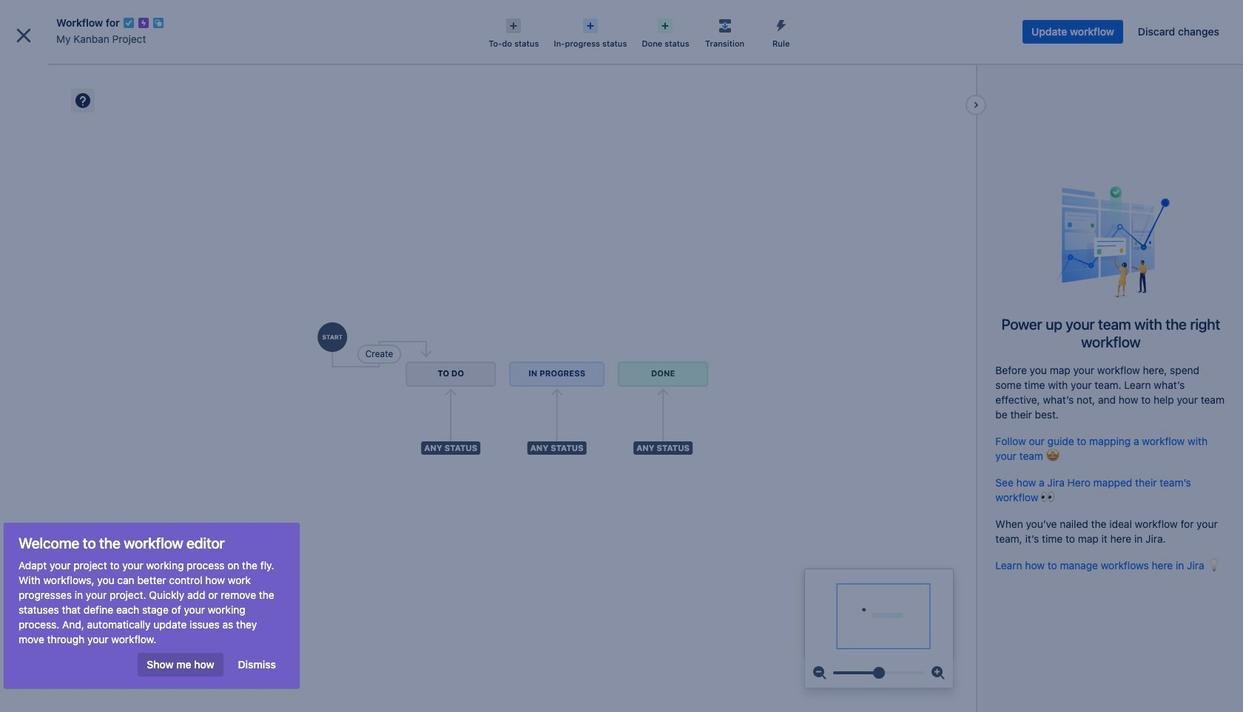 Task type: describe. For each thing, give the bounding box(es) containing it.
1 list item from the left
[[156, 0, 222, 41]]

you're in the workflow viewfinder, use the arrow keys to move it element
[[806, 570, 954, 659]]

Zoom level range field
[[834, 659, 926, 688]]

primary element
[[9, 0, 873, 41]]

0 horizontal spatial list
[[153, 0, 873, 41]]

1 horizontal spatial list
[[1113, 7, 1235, 34]]



Task type: vqa. For each thing, say whether or not it's contained in the screenshot.
row header
no



Task type: locate. For each thing, give the bounding box(es) containing it.
zoom out image
[[812, 665, 829, 682]]

None search field
[[962, 9, 1110, 32]]

Search field
[[962, 9, 1110, 32]]

how to use the workflow diagram image
[[74, 92, 92, 110]]

sidebar element
[[0, 41, 178, 713]]

close workflow editor image
[[12, 24, 36, 47]]

collapse image
[[968, 96, 985, 114]]

4 list item from the left
[[589, 0, 639, 41]]

dialog
[[0, 0, 1244, 713]]

banner
[[0, 0, 1244, 41]]

3 list item from the left
[[534, 0, 577, 41]]

list
[[153, 0, 873, 41], [1113, 7, 1235, 34]]

zoom in image
[[930, 665, 948, 682]]

jira software image
[[38, 11, 138, 29], [38, 11, 138, 29]]

main content
[[0, 41, 1244, 713]]

list item
[[156, 0, 222, 41], [484, 0, 528, 41], [534, 0, 577, 41], [589, 0, 639, 41]]

2 list item from the left
[[484, 0, 528, 41]]



